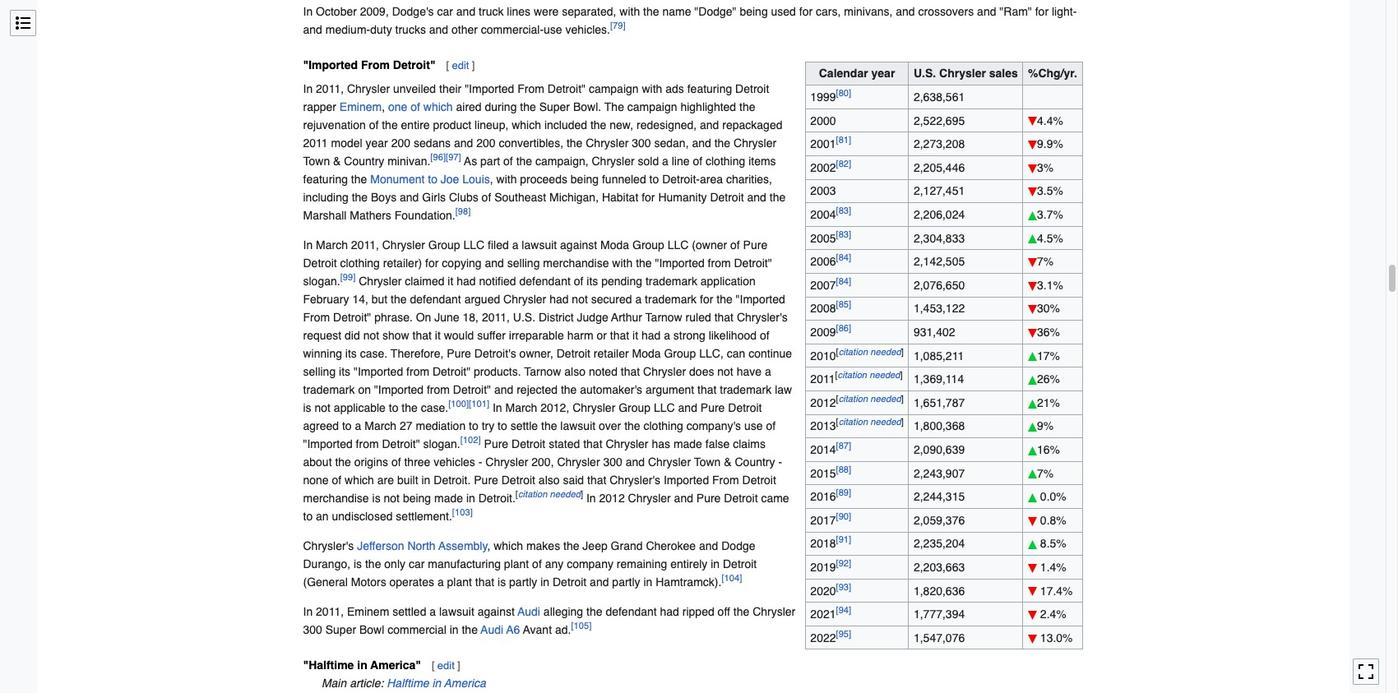 Task type: vqa. For each thing, say whether or not it's contained in the screenshot.


Task type: locate. For each thing, give the bounding box(es) containing it.
1 vertical spatial case.
[[421, 402, 449, 415]]

fullscreen image
[[1359, 664, 1375, 681]]

1 vertical spatial march
[[506, 402, 538, 415]]

7 increase image from the top
[[1029, 447, 1038, 456]]

2 horizontal spatial being
[[740, 5, 768, 18]]

campaign up the
[[589, 82, 639, 95]]

vehicles.
[[566, 23, 611, 36]]

sedans
[[414, 137, 451, 150]]

settled
[[393, 606, 427, 619]]

from down false
[[713, 474, 740, 487]]

1 [83] from the top
[[836, 205, 852, 217]]

mediation
[[416, 420, 466, 433]]

increase image for 0.0%
[[1029, 494, 1038, 503]]

2007
[[811, 279, 836, 292]]

[96] [97]
[[431, 152, 461, 163]]

defendant down the remaining
[[606, 606, 657, 619]]

0 vertical spatial use
[[544, 23, 563, 36]]

[97]
[[446, 152, 461, 163]]

chrysler up over
[[573, 402, 616, 415]]

1 vertical spatial tarnow
[[525, 365, 562, 379]]

1 vertical spatial lawsuit
[[561, 420, 596, 433]]

increase image for 7%
[[1029, 470, 1038, 479]]

area
[[700, 173, 723, 186]]

0 vertical spatial its
[[587, 275, 598, 288]]

town inside aired during the super bowl. the campaign highlighted the rejuvenation of the entire product lineup, which included the new, redesigned, and repackaged 2011 model year 200 sedans and 200 convertibles, the chrysler 300 sedan, and the chrysler town & country minivan.
[[303, 155, 330, 168]]

[ inside 2012 [ citation needed ]
[[836, 393, 839, 405]]

name
[[663, 5, 692, 18]]

in for in october 2009, dodge's car and truck lines were separated, with the name "dodge" being used for cars, minivans, and crossovers and "ram" for light- and medium-duty trucks and other commercial-use vehicles.
[[303, 5, 313, 18]]

citation down 2011 [ citation needed ]
[[839, 393, 868, 405]]

1 horizontal spatial selling
[[508, 257, 540, 270]]

increase image up 26%
[[1029, 353, 1038, 362]]

2,090,639
[[914, 443, 965, 457]]

2 [83] link from the top
[[836, 229, 852, 240]]

0 vertical spatial moda
[[601, 239, 630, 252]]

[84] inside 2006 [84]
[[836, 252, 852, 264]]

pure inside in march 2012, chrysler group llc and pure detroit agreed to a march 27 mediation to try to settle the lawsuit over the clothing company's use of "imported from detroit" slogan.
[[701, 402, 725, 415]]

detroit.
[[434, 474, 471, 487], [479, 492, 516, 505]]

moda inside in march 2011, chrysler group llc filed a lawsuit against moda group llc (owner of pure detroit clothing retailer) for copying and selling merchandise with the "imported from detroit" slogan.
[[601, 239, 630, 252]]

2,273,208
[[914, 138, 965, 151]]

1 vertical spatial eminem
[[347, 606, 389, 619]]

6 increase image from the top
[[1029, 423, 1038, 432]]

1 vertical spatial u.s.
[[513, 311, 536, 324]]

citation needed link for 2010
[[839, 346, 902, 358]]

on
[[416, 311, 432, 324]]

from up aired during the super bowl. the campaign highlighted the rejuvenation of the entire product lineup, which included the new, redesigned, and repackaged 2011 model year 200 sedans and 200 convertibles, the chrysler 300 sedan, and the chrysler town & country minivan.
[[518, 82, 545, 95]]

that up likelihood
[[715, 311, 734, 324]]

2 [84] link from the top
[[836, 276, 852, 287]]

& down model at the left
[[333, 155, 341, 168]]

1 vertical spatial against
[[478, 606, 515, 619]]

2,127,451
[[914, 185, 965, 198]]

2018 [91]
[[811, 535, 852, 551]]

a inside in march 2011, chrysler group llc filed a lawsuit against moda group llc (owner of pure detroit clothing retailer) for copying and selling merchandise with the "imported from detroit" slogan.
[[512, 239, 519, 252]]

does
[[690, 365, 715, 379]]

is up motors
[[354, 558, 362, 571]]

2 increase image from the top
[[1029, 235, 1038, 244]]

1,453,122
[[914, 302, 965, 315]]

[102] link
[[461, 435, 481, 446]]

2 partly from the left
[[613, 576, 641, 589]]

2 horizontal spatial clothing
[[706, 155, 746, 168]]

5 decrease image from the top
[[1029, 564, 1038, 573]]

motors
[[351, 576, 386, 589]]

1 vertical spatial moda
[[632, 347, 661, 360]]

decrease image up 30%
[[1029, 282, 1038, 291]]

1 decrease image from the top
[[1029, 117, 1038, 126]]

moda inside chrysler claimed it had notified defendant of its pending trademark application february 14, but the defendant argued chrysler had not secured a trademark for the "imported from detroit" phrase. on june 18, 2011, u.s. district judge arthur tarnow ruled that chrysler's request did not show that it would suffer irreparable harm or that it had a strong likelihood of winning its case. therefore, pure detroit's owner, detroit retailer moda group llc, can continue selling its "imported from detroit" products. tarnow also noted that chrysler does not have a trademark on "imported from detroit" and rejected the automaker's argument that trademark law is not applicable to the case.
[[632, 347, 661, 360]]

"imported inside the in 2011, chrysler unveiled their "imported from detroit" campaign with ads featuring detroit rapper
[[465, 82, 515, 95]]

200 up minivan.
[[391, 137, 411, 150]]

1 [84] from the top
[[836, 252, 852, 264]]

increase image up 4.5%
[[1029, 211, 1038, 220]]

which inside , which makes the jeep grand cherokee and dodge durango, is the only car manufacturing plant of any company remaining entirely in detroit (general motors operates a plant that is partly in detroit and partly in hamtramck).
[[494, 540, 523, 553]]

needed down 2011 [ citation needed ]
[[871, 393, 902, 405]]

from up request
[[303, 311, 330, 324]]

super inside aired during the super bowl. the campaign highlighted the rejuvenation of the entire product lineup, which included the new, redesigned, and repackaged 2011 model year 200 sedans and 200 convertibles, the chrysler 300 sedan, and the chrysler town & country minivan.
[[540, 100, 570, 114]]

settle
[[511, 420, 538, 433]]

7%
[[1038, 255, 1054, 268], [1038, 467, 1054, 480]]

decrease image down 3%
[[1029, 188, 1038, 197]]

its down the did
[[346, 347, 357, 360]]

7% up '3.1%'
[[1038, 255, 1054, 268]]

[93]
[[836, 582, 852, 593]]

edit for "halftime in america"
[[438, 660, 455, 672]]

from up application
[[708, 257, 731, 270]]

2011, down the "(general"
[[316, 606, 344, 619]]

0 vertical spatial defendant
[[520, 275, 571, 288]]

1 vertical spatial [83]
[[836, 229, 852, 240]]

1 7% from the top
[[1038, 255, 1054, 268]]

to left an
[[303, 510, 313, 523]]

lawsuit up commercial
[[439, 606, 475, 619]]

2011 inside aired during the super bowl. the campaign highlighted the rejuvenation of the entire product lineup, which included the new, redesigned, and repackaged 2011 model year 200 sedans and 200 convertibles, the chrysler 300 sedan, and the chrysler town & country minivan.
[[303, 137, 328, 150]]

6 decrease image from the top
[[1029, 588, 1038, 597]]

1 horizontal spatial merchandise
[[543, 257, 609, 270]]

audi
[[518, 606, 541, 619], [481, 624, 504, 637]]

of down law
[[767, 420, 776, 433]]

1 horizontal spatial town
[[694, 456, 721, 469]]

detroit" up unveiled
[[393, 58, 436, 71]]

[83] link down '2004 [83]'
[[836, 229, 852, 240]]

monument
[[371, 173, 425, 186]]

town up 'including'
[[303, 155, 330, 168]]

decrease image for 3.5%
[[1029, 188, 1038, 197]]

detroit inside , with proceeds being funneled to detroit-area charities, including the boys and girls clubs of southeast michigan, habitat for humanity detroit and the marshall mathers foundation.
[[711, 191, 744, 204]]

5 decrease image from the top
[[1029, 517, 1038, 526]]

0 horizontal spatial 2012
[[600, 492, 625, 505]]

1 partly from the left
[[509, 576, 538, 589]]

citation needed link for 2012
[[839, 393, 902, 405]]

in right entirely
[[711, 558, 720, 571]]

detroit inside "in 2012 chrysler and pure detroit came to an undisclosed settlement."
[[724, 492, 758, 505]]

in inside "in 2012 chrysler and pure detroit came to an undisclosed settlement."
[[587, 492, 596, 505]]

1 vertical spatial country
[[735, 456, 776, 469]]

merchandise inside in march 2011, chrysler group llc filed a lawsuit against moda group llc (owner of pure detroit clothing retailer) for copying and selling merchandise with the "imported from detroit" slogan.
[[543, 257, 609, 270]]

and inside in march 2011, chrysler group llc filed a lawsuit against moda group llc (owner of pure detroit clothing retailer) for copying and selling merchandise with the "imported from detroit" slogan.
[[485, 257, 504, 270]]

2 vertical spatial ,
[[488, 540, 491, 553]]

0 vertical spatial eminem
[[340, 100, 382, 114]]

a inside , which makes the jeep grand cherokee and dodge durango, is the only car manufacturing plant of any company remaining entirely in detroit (general motors operates a plant that is partly in detroit and partly in hamtramck).
[[438, 576, 444, 589]]

convertibles,
[[499, 137, 564, 150]]

0 horizontal spatial u.s.
[[513, 311, 536, 324]]

300 inside 'pure detroit stated that chrysler has made false claims about the origins of three vehicles - chrysler 200, chrysler 300 and chrysler town & country - none of which are built in detroit. pure detroit also said that chrysler's imported from detroit merchandise is not being made in detroit.'
[[604, 456, 623, 469]]

1 vertical spatial 300
[[604, 456, 623, 469]]

200
[[391, 137, 411, 150], [477, 137, 496, 150]]

1 horizontal spatial 2012
[[811, 396, 836, 410]]

0 vertical spatial [84]
[[836, 252, 852, 264]]

detroit"
[[393, 58, 436, 71], [548, 82, 586, 95], [734, 257, 772, 270], [333, 311, 371, 324], [433, 365, 471, 379], [453, 384, 491, 397], [382, 438, 420, 451]]

edit for "imported from detroit"
[[452, 59, 469, 71]]

the inside in march 2011, chrysler group llc filed a lawsuit against moda group llc (owner of pure detroit clothing retailer) for copying and selling merchandise with the "imported from detroit" slogan.
[[636, 257, 652, 270]]

use inside in march 2012, chrysler group llc and pure detroit agreed to a march 27 mediation to try to settle the lawsuit over the clothing company's use of "imported from detroit" slogan.
[[745, 420, 763, 433]]

2 vertical spatial its
[[339, 365, 351, 379]]

likelihood
[[709, 329, 757, 342]]

2012 inside "in 2012 chrysler and pure detroit came to an undisclosed settlement."
[[600, 492, 625, 505]]

7% for 2,142,505
[[1038, 255, 1054, 268]]

1 vertical spatial detroit.
[[479, 492, 516, 505]]

1 vertical spatial its
[[346, 347, 357, 360]]

chrysler's
[[737, 311, 788, 324], [610, 474, 661, 487], [303, 540, 354, 553]]

the
[[605, 100, 625, 114]]

0 horizontal spatial super
[[326, 624, 356, 637]]

, left the one on the left top of page
[[382, 100, 385, 114]]

0 vertical spatial lawsuit
[[522, 239, 557, 252]]

for
[[800, 5, 813, 18], [1036, 5, 1049, 18], [642, 191, 655, 204], [426, 257, 439, 270], [700, 293, 714, 306]]

0 vertical spatial 7%
[[1038, 255, 1054, 268]]

1 horizontal spatial it
[[448, 275, 454, 288]]

which left makes
[[494, 540, 523, 553]]

0 horizontal spatial selling
[[303, 365, 336, 379]]

of right part
[[504, 155, 513, 168]]

settlement.
[[396, 510, 452, 523]]

decrease image for 4.4%
[[1029, 117, 1038, 126]]

0 horizontal spatial march
[[316, 239, 348, 252]]

[81]
[[836, 135, 852, 146]]

to inside "in 2012 chrysler and pure detroit came to an undisclosed settlement."
[[303, 510, 313, 523]]

0 horizontal spatial use
[[544, 23, 563, 36]]

their
[[439, 82, 462, 95]]

listbullet image
[[15, 15, 31, 31]]

0 vertical spatial year
[[872, 67, 896, 80]]

[84] link for 2006
[[836, 252, 852, 264]]

21%
[[1038, 396, 1061, 410]]

in down the marshall
[[303, 239, 313, 252]]

its down the winning
[[339, 365, 351, 379]]

[96] link
[[431, 152, 446, 163]]

ad.
[[555, 624, 571, 637]]

[84] up '[85]' link
[[836, 276, 852, 287]]

[84] for 2006
[[836, 252, 852, 264]]

and inside chrysler claimed it had notified defendant of its pending trademark application february 14, but the defendant argued chrysler had not secured a trademark for the "imported from detroit" phrase. on june 18, 2011, u.s. district judge arthur tarnow ruled that chrysler's request did not show that it would suffer irreparable harm or that it had a strong likelihood of winning its case. therefore, pure detroit's owner, detroit retailer moda group llc, can continue selling its "imported from detroit" products. tarnow also noted that chrysler does not have a trademark on "imported from detroit" and rejected the automaker's argument that trademark law is not applicable to the case.
[[495, 384, 514, 397]]

,
[[382, 100, 385, 114], [490, 173, 493, 186], [488, 540, 491, 553]]

pending
[[602, 275, 643, 288]]

1 vertical spatial [84]
[[836, 276, 852, 287]]

decrease image up the 13.0%
[[1029, 611, 1038, 620]]

the inside 'pure detroit stated that chrysler has made false claims about the origins of three vehicles - chrysler 200, chrysler 300 and chrysler town & country - none of which are built in detroit. pure detroit also said that chrysler's imported from detroit merchandise is not being made in detroit.'
[[335, 456, 351, 469]]

country down model at the left
[[344, 155, 385, 168]]

chrysler inside alleging the defendant had ripped off the chrysler 300 super bowl commercial in the
[[753, 606, 796, 619]]

2 horizontal spatial 300
[[632, 137, 651, 150]]

[83] link down 2003
[[836, 205, 852, 217]]

1 vertical spatial campaign
[[628, 100, 678, 114]]

decrease image for 36%
[[1029, 329, 1038, 338]]

selling inside in march 2011, chrysler group llc filed a lawsuit against moda group llc (owner of pure detroit clothing retailer) for copying and selling merchandise with the "imported from detroit" slogan.
[[508, 257, 540, 270]]

increase image for 16%
[[1029, 447, 1038, 456]]

it down copying at the top of the page
[[448, 275, 454, 288]]

0 vertical spatial campaign
[[589, 82, 639, 95]]

2 [83] from the top
[[836, 229, 852, 240]]

1 vertical spatial [83] link
[[836, 229, 852, 240]]

detroit up [104]
[[723, 558, 757, 571]]

built
[[397, 474, 419, 487]]

1 vertical spatial merchandise
[[303, 492, 369, 505]]

use inside in october 2009, dodge's car and truck lines were separated, with the name "dodge" being used for cars, minivans, and crossovers and "ram" for light- and medium-duty trucks and other commercial-use vehicles.
[[544, 23, 563, 36]]

decrease image for 2.4%
[[1029, 611, 1038, 620]]

1 vertical spatial [ edit ]
[[432, 660, 461, 672]]

increase image up 9%
[[1029, 400, 1038, 409]]

[83] down 2003
[[836, 205, 852, 217]]

came
[[762, 492, 790, 505]]

0 horizontal spatial 300
[[303, 624, 322, 637]]

joe
[[441, 173, 460, 186]]

2 7% from the top
[[1038, 467, 1054, 480]]

increase image for 17%
[[1029, 353, 1038, 362]]

in inside in october 2009, dodge's car and truck lines were separated, with the name "dodge" being used for cars, minivans, and crossovers and "ram" for light- and medium-duty trucks and other commercial-use vehicles.
[[303, 5, 313, 18]]

1 horizontal spatial chrysler's
[[610, 474, 661, 487]]

sales
[[990, 67, 1019, 80]]

decrease image
[[1029, 141, 1038, 150], [1029, 164, 1038, 173], [1029, 305, 1038, 315], [1029, 329, 1038, 338], [1029, 564, 1038, 573], [1029, 588, 1038, 597]]

of inside aired during the super bowl. the campaign highlighted the rejuvenation of the entire product lineup, which included the new, redesigned, and repackaged 2011 model year 200 sedans and 200 convertibles, the chrysler 300 sedan, and the chrysler town & country minivan.
[[369, 119, 379, 132]]

detroit inside in march 2012, chrysler group llc and pure detroit agreed to a march 27 mediation to try to settle the lawsuit over the clothing company's use of "imported from detroit" slogan.
[[728, 402, 762, 415]]

llc for filed
[[464, 239, 485, 252]]

0 horizontal spatial against
[[478, 606, 515, 619]]

4 decrease image from the top
[[1029, 329, 1038, 338]]

being up settlement.
[[403, 492, 431, 505]]

2 horizontal spatial march
[[506, 402, 538, 415]]

against
[[560, 239, 598, 252], [478, 606, 515, 619]]

have
[[737, 365, 762, 379]]

0 vertical spatial edit
[[452, 59, 469, 71]]

2012 inside 2012 [ citation needed ]
[[811, 396, 836, 410]]

1 vertical spatial selling
[[303, 365, 336, 379]]

bowl.
[[574, 100, 602, 114]]

200 up part
[[477, 137, 496, 150]]

cars,
[[816, 5, 841, 18]]

moda
[[601, 239, 630, 252], [632, 347, 661, 360]]

chrysler's inside 'pure detroit stated that chrysler has made false claims about the origins of three vehicles - chrysler 200, chrysler 300 and chrysler town & country - none of which are built in detroit. pure detroit also said that chrysler's imported from detroit merchandise is not being made in detroit.'
[[610, 474, 661, 487]]

[94]
[[836, 605, 852, 617]]

2,059,376
[[914, 514, 965, 527]]

chrysler up the but
[[359, 275, 402, 288]]

2 [84] from the top
[[836, 276, 852, 287]]

[ inside 2010 [ citation needed ]
[[836, 346, 839, 358]]

featuring
[[688, 82, 733, 95], [303, 173, 348, 186]]

2 vertical spatial clothing
[[644, 420, 684, 433]]

1 vertical spatial ,
[[490, 173, 493, 186]]

note containing main article:
[[303, 675, 1083, 693]]

"imported inside in march 2012, chrysler group llc and pure detroit agreed to a march 27 mediation to try to settle the lawsuit over the clothing company's use of "imported from detroit" slogan.
[[303, 438, 353, 451]]

10 increase image from the top
[[1029, 541, 1038, 550]]

march inside in march 2011, chrysler group llc filed a lawsuit against moda group llc (owner of pure detroit clothing retailer) for copying and selling merchandise with the "imported from detroit" slogan.
[[316, 239, 348, 252]]

in inside in march 2012, chrysler group llc and pure detroit agreed to a march 27 mediation to try to settle the lawsuit over the clothing company's use of "imported from detroit" slogan.
[[493, 402, 502, 415]]

partly up audi link
[[509, 576, 538, 589]]

chrysler inside "in 2012 chrysler and pure detroit came to an undisclosed settlement."
[[628, 492, 671, 505]]

detroit inside in march 2011, chrysler group llc filed a lawsuit against moda group llc (owner of pure detroit clothing retailer) for copying and selling merchandise with the "imported from detroit" slogan.
[[303, 257, 337, 270]]

2 vertical spatial defendant
[[606, 606, 657, 619]]

edit link
[[452, 59, 469, 71], [438, 660, 455, 672]]

decrease image for 0.8%
[[1029, 517, 1038, 526]]

26%
[[1038, 373, 1061, 386]]

being left used
[[740, 5, 768, 18]]

[89]
[[836, 488, 852, 499]]

citation needed link for 2011
[[838, 370, 901, 381]]

[83] inside '2004 [83]'
[[836, 205, 852, 217]]

from inside 'pure detroit stated that chrysler has made false claims about the origins of three vehicles - chrysler 200, chrysler 300 and chrysler town & country - none of which are built in detroit. pure detroit also said that chrysler's imported from detroit merchandise is not being made in detroit.'
[[713, 474, 740, 487]]

0 horizontal spatial year
[[366, 137, 388, 150]]

needed inside 2010 [ citation needed ]
[[871, 346, 902, 358]]

decrease image for 9.9%
[[1029, 141, 1038, 150]]

in
[[303, 5, 313, 18], [303, 82, 313, 95], [303, 239, 313, 252], [493, 402, 502, 415], [587, 492, 596, 505], [303, 606, 313, 619]]

0 vertical spatial being
[[740, 5, 768, 18]]

chrysler up "retailer)"
[[382, 239, 425, 252]]

7 decrease image from the top
[[1029, 635, 1038, 644]]

2011, up suffer
[[482, 311, 510, 324]]

3 decrease image from the top
[[1029, 258, 1038, 267]]

being inside 'pure detroit stated that chrysler has made false claims about the origins of three vehicles - chrysler 200, chrysler 300 and chrysler town & country - none of which are built in detroit. pure detroit also said that chrysler's imported from detroit merchandise is not being made in detroit.'
[[403, 492, 431, 505]]

needed inside '2013 [ citation needed ]'
[[871, 417, 902, 428]]

0 horizontal spatial country
[[344, 155, 385, 168]]

2012 up grand
[[600, 492, 625, 505]]

decrease image for 13.0%
[[1029, 635, 1038, 644]]

case.
[[360, 347, 388, 360], [421, 402, 449, 415]]

highlighted
[[681, 100, 737, 114]]

slogan. down mediation
[[423, 438, 461, 451]]

4 decrease image from the top
[[1029, 282, 1038, 291]]

[97] link
[[446, 152, 461, 163]]

is inside 'pure detroit stated that chrysler has made false claims about the origins of three vehicles - chrysler 200, chrysler 300 and chrysler town & country - none of which are built in detroit. pure detroit also said that chrysler's imported from detroit merchandise is not being made in detroit.'
[[372, 492, 381, 505]]

that down manufacturing
[[475, 576, 495, 589]]

1 horizontal spatial partly
[[613, 576, 641, 589]]

plant down makes
[[504, 558, 529, 571]]

monument to joe louis
[[371, 173, 490, 186]]

needed for 1,800,368
[[871, 417, 902, 428]]

9.9%
[[1038, 138, 1064, 151]]

makes
[[527, 540, 561, 553]]

3 decrease image from the top
[[1029, 305, 1038, 315]]

main
[[322, 678, 347, 691]]

louis
[[463, 173, 490, 186]]

0 vertical spatial country
[[344, 155, 385, 168]]

& inside 'pure detroit stated that chrysler has made false claims about the origins of three vehicles - chrysler 200, chrysler 300 and chrysler town & country - none of which are built in detroit. pure detroit also said that chrysler's imported from detroit merchandise is not being made in detroit.'
[[724, 456, 732, 469]]

clothing up has
[[644, 420, 684, 433]]

0 vertical spatial merchandise
[[543, 257, 609, 270]]

defendant up district
[[520, 275, 571, 288]]

increase image up 1.4%
[[1029, 541, 1038, 550]]

1 [83] link from the top
[[836, 205, 852, 217]]

alleging the defendant had ripped off the chrysler 300 super bowl commercial in the
[[303, 606, 796, 637]]

super left bowl
[[326, 624, 356, 637]]

chrysler down over
[[606, 438, 649, 451]]

from inside in march 2011, chrysler group llc filed a lawsuit against moda group llc (owner of pure detroit clothing retailer) for copying and selling merchandise with the "imported from detroit" slogan.
[[708, 257, 731, 270]]

1 horizontal spatial march
[[365, 420, 397, 433]]

0 vertical spatial [83]
[[836, 205, 852, 217]]

2009,
[[360, 5, 389, 18]]

"imported down (owner
[[655, 257, 705, 270]]

detroit down 200,
[[502, 474, 536, 487]]

with up the [79] link
[[620, 5, 640, 18]]

from down duty
[[361, 58, 390, 71]]

of inside , with proceeds being funneled to detroit-area charities, including the boys and girls clubs of southeast michigan, habitat for humanity detroit and the marshall mathers foundation.
[[482, 191, 492, 204]]

6 decrease image from the top
[[1029, 611, 1038, 620]]

a right filed
[[512, 239, 519, 252]]

0 horizontal spatial audi
[[481, 624, 504, 637]]

increase image down 3.7%
[[1029, 235, 1038, 244]]

[98] link
[[456, 206, 471, 218]]

against inside in march 2011, chrysler group llc filed a lawsuit against moda group llc (owner of pure detroit clothing retailer) for copying and selling merchandise with the "imported from detroit" slogan.
[[560, 239, 598, 252]]

from up [100]
[[427, 384, 450, 397]]

1 vertical spatial town
[[694, 456, 721, 469]]

0 vertical spatial plant
[[504, 558, 529, 571]]

clothing up [99]
[[340, 257, 380, 270]]

1 vertical spatial edit
[[438, 660, 455, 672]]

1 vertical spatial clothing
[[340, 257, 380, 270]]

is down are
[[372, 492, 381, 505]]

2,142,505
[[914, 255, 965, 268]]

with inside in october 2009, dodge's car and truck lines were separated, with the name "dodge" being used for cars, minivans, and crossovers and "ram" for light- and medium-duty trucks and other commercial-use vehicles.
[[620, 5, 640, 18]]

eminem up "rejuvenation" on the left top of page
[[340, 100, 382, 114]]

to down applicable
[[342, 420, 352, 433]]

1 horizontal spatial &
[[724, 456, 732, 469]]

[87] link
[[836, 440, 852, 452]]

2016 [89]
[[811, 488, 852, 504]]

with inside , with proceeds being funneled to detroit-area charities, including the boys and girls clubs of southeast michigan, habitat for humanity detroit and the marshall mathers foundation.
[[497, 173, 517, 186]]

detroit inside chrysler claimed it had notified defendant of its pending trademark application february 14, but the defendant argued chrysler had not secured a trademark for the "imported from detroit" phrase. on june 18, 2011, u.s. district judge arthur tarnow ruled that chrysler's request did not show that it would suffer irreparable harm or that it had a strong likelihood of winning its case. therefore, pure detroit's owner, detroit retailer moda group llc, can continue selling its "imported from detroit" products. tarnow also noted that chrysler does not have a trademark on "imported from detroit" and rejected the automaker's argument that trademark law is not applicable to the case.
[[557, 347, 591, 360]]

2 vertical spatial being
[[403, 492, 431, 505]]

origins
[[354, 456, 388, 469]]

decrease image for 1.4%
[[1029, 564, 1038, 573]]

5 increase image from the top
[[1029, 400, 1038, 409]]

in for in 2012 chrysler and pure detroit came to an undisclosed settlement.
[[587, 492, 596, 505]]

300 inside aired during the super bowl. the campaign highlighted the rejuvenation of the entire product lineup, which included the new, redesigned, and repackaged 2011 model year 200 sedans and 200 convertibles, the chrysler 300 sedan, and the chrysler town & country minivan.
[[632, 137, 651, 150]]

partly
[[509, 576, 538, 589], [613, 576, 641, 589]]

eminem
[[340, 100, 382, 114], [347, 606, 389, 619]]

llc,
[[700, 347, 724, 360]]

1 horizontal spatial u.s.
[[914, 67, 937, 80]]

0 horizontal spatial 2011
[[303, 137, 328, 150]]

0 vertical spatial 2011
[[303, 137, 328, 150]]

needed down 2010 [ citation needed ]
[[870, 370, 901, 381]]

for left light- at the top right of page
[[1036, 5, 1049, 18]]

0 horizontal spatial lawsuit
[[439, 606, 475, 619]]

- down [102]
[[479, 456, 483, 469]]

1 vertical spatial being
[[571, 173, 599, 186]]

chrysler down new,
[[586, 137, 629, 150]]

citation inside 2012 [ citation needed ]
[[839, 393, 868, 405]]

1 horizontal spatial plant
[[504, 558, 529, 571]]

increase image
[[1029, 211, 1038, 220], [1029, 235, 1038, 244], [1029, 353, 1038, 362], [1029, 376, 1038, 385], [1029, 400, 1038, 409], [1029, 423, 1038, 432], [1029, 447, 1038, 456], [1029, 470, 1038, 479], [1029, 494, 1038, 503], [1029, 541, 1038, 550]]

which up convertibles,
[[512, 119, 541, 132]]

1 [84] link from the top
[[836, 252, 852, 264]]

[100] [101]
[[449, 399, 490, 410]]

decrease image up '8.5%'
[[1029, 517, 1038, 526]]

needed down 2012 [ citation needed ]
[[871, 417, 902, 428]]

1 - from the left
[[479, 456, 483, 469]]

1 vertical spatial year
[[366, 137, 388, 150]]

4 increase image from the top
[[1029, 376, 1038, 385]]

0 vertical spatial against
[[560, 239, 598, 252]]

pure inside in march 2011, chrysler group llc filed a lawsuit against moda group llc (owner of pure detroit clothing retailer) for copying and selling merchandise with the "imported from detroit" slogan.
[[744, 239, 768, 252]]

noted
[[589, 365, 618, 379]]

0 vertical spatial [84] link
[[836, 252, 852, 264]]

1 horizontal spatial 2011
[[811, 373, 836, 386]]

citation
[[839, 346, 868, 358], [838, 370, 867, 381], [839, 393, 868, 405], [839, 417, 868, 428], [518, 489, 548, 501]]

1 vertical spatial plant
[[447, 576, 472, 589]]

decrease image up 17% on the right of page
[[1029, 329, 1038, 338]]

0 horizontal spatial merchandise
[[303, 492, 369, 505]]

, for which
[[488, 540, 491, 553]]

decrease image for 7%
[[1029, 258, 1038, 267]]

200,
[[532, 456, 554, 469]]

[100] link
[[449, 399, 469, 410]]

clothing inside as part of the campaign, chrysler sold a line of clothing items featuring the
[[706, 155, 746, 168]]

pure up company's
[[701, 402, 725, 415]]

for inside chrysler claimed it had notified defendant of its pending trademark application february 14, but the defendant argued chrysler had not secured a trademark for the "imported from detroit" phrase. on june 18, 2011, u.s. district judge arthur tarnow ruled that chrysler's request did not show that it would suffer irreparable harm or that it had a strong likelihood of winning its case. therefore, pure detroit's owner, detroit retailer moda group llc, can continue selling its "imported from detroit" products. tarnow also noted that chrysler does not have a trademark on "imported from detroit" and rejected the automaker's argument that trademark law is not applicable to the case.
[[700, 293, 714, 306]]

1 decrease image from the top
[[1029, 141, 1038, 150]]

2 - from the left
[[779, 456, 783, 469]]

also inside chrysler claimed it had notified defendant of its pending trademark application february 14, but the defendant argued chrysler had not secured a trademark for the "imported from detroit" phrase. on june 18, 2011, u.s. district judge arthur tarnow ruled that chrysler's request did not show that it would suffer irreparable harm or that it had a strong likelihood of winning its case. therefore, pure detroit's owner, detroit retailer moda group llc, can continue selling its "imported from detroit" products. tarnow also noted that chrysler does not have a trademark on "imported from detroit" and rejected the automaker's argument that trademark law is not applicable to the case.
[[565, 365, 586, 379]]

[83] inside 2005 [83]
[[836, 229, 852, 240]]

stated
[[549, 438, 580, 451]]

march for clothing
[[316, 239, 348, 252]]

also
[[565, 365, 586, 379], [539, 474, 560, 487]]

1 horizontal spatial clothing
[[644, 420, 684, 433]]

has
[[652, 438, 671, 451]]

in for in 2011, chrysler unveiled their "imported from detroit" campaign with ads featuring detroit rapper
[[303, 82, 313, 95]]

increase image for 9%
[[1029, 423, 1038, 432]]

[83] link for 2004
[[836, 205, 852, 217]]

halftime
[[387, 678, 429, 691]]

made up [103]
[[435, 492, 463, 505]]

llc down argument
[[654, 402, 675, 415]]

featuring inside the in 2011, chrysler unveiled their "imported from detroit" campaign with ads featuring detroit rapper
[[688, 82, 733, 95]]

citation needed link for 2013
[[839, 417, 902, 428]]

edit link for america"
[[438, 660, 455, 672]]

march for to
[[506, 402, 538, 415]]

0 horizontal spatial featuring
[[303, 173, 348, 186]]

2018
[[811, 538, 836, 551]]

1 vertical spatial made
[[435, 492, 463, 505]]

0 vertical spatial 300
[[632, 137, 651, 150]]

detroit down area
[[711, 191, 744, 204]]

1 vertical spatial also
[[539, 474, 560, 487]]

decrease image
[[1029, 117, 1038, 126], [1029, 188, 1038, 197], [1029, 258, 1038, 267], [1029, 282, 1038, 291], [1029, 517, 1038, 526], [1029, 611, 1038, 620], [1029, 635, 1038, 644]]

decrease image up 9.9%
[[1029, 117, 1038, 126]]

increase image for 8.5%
[[1029, 541, 1038, 550]]

in inside the in 2011, chrysler unveiled their "imported from detroit" campaign with ads featuring detroit rapper
[[303, 82, 313, 95]]

try
[[482, 420, 495, 433]]

2014 [87]
[[811, 440, 852, 457]]

that inside , which makes the jeep grand cherokee and dodge durango, is the only car manufacturing plant of any company remaining entirely in detroit (general motors operates a plant that is partly in detroit and partly in hamtramck).
[[475, 576, 495, 589]]

8 increase image from the top
[[1029, 470, 1038, 479]]

931,402
[[914, 326, 956, 339]]

3 increase image from the top
[[1029, 353, 1038, 362]]

grand
[[611, 540, 643, 553]]

note
[[303, 675, 1083, 693]]

0 horizontal spatial also
[[539, 474, 560, 487]]

being inside in october 2009, dodge's car and truck lines were separated, with the name "dodge" being used for cars, minivans, and crossovers and "ram" for light- and medium-duty trucks and other commercial-use vehicles.
[[740, 5, 768, 18]]

1 vertical spatial 2011
[[811, 373, 836, 386]]

pure inside "in 2012 chrysler and pure detroit came to an undisclosed settlement."
[[697, 492, 721, 505]]

0 horizontal spatial moda
[[601, 239, 630, 252]]

dodge
[[722, 540, 756, 553]]

2 decrease image from the top
[[1029, 188, 1038, 197]]

0 horizontal spatial partly
[[509, 576, 538, 589]]

[83] link
[[836, 205, 852, 217], [836, 229, 852, 240]]

lawsuit right filed
[[522, 239, 557, 252]]

& inside aired during the super bowl. the campaign highlighted the rejuvenation of the entire product lineup, which included the new, redesigned, and repackaged 2011 model year 200 sedans and 200 convertibles, the chrysler 300 sedan, and the chrysler town & country minivan.
[[333, 155, 341, 168]]

increase image up 21%
[[1029, 376, 1038, 385]]

"imported down application
[[736, 293, 786, 306]]

, inside , with proceeds being funneled to detroit-area charities, including the boys and girls clubs of southeast michigan, habitat for humanity detroit and the marshall mathers foundation.
[[490, 173, 493, 186]]

0 horizontal spatial chrysler's
[[303, 540, 354, 553]]

slogan. inside in march 2011, chrysler group llc filed a lawsuit against moda group llc (owner of pure detroit clothing retailer) for copying and selling merchandise with the "imported from detroit" slogan.
[[303, 275, 340, 288]]

0 vertical spatial audi
[[518, 606, 541, 619]]

1 vertical spatial use
[[745, 420, 763, 433]]

1 horizontal spatial super
[[540, 100, 570, 114]]

300 down over
[[604, 456, 623, 469]]

1 increase image from the top
[[1029, 211, 1038, 220]]

2 decrease image from the top
[[1029, 164, 1038, 173]]

town inside 'pure detroit stated that chrysler has made false claims about the origins of three vehicles - chrysler 200, chrysler 300 and chrysler town & country - none of which are built in detroit. pure detroit also said that chrysler's imported from detroit merchandise is not being made in detroit.'
[[694, 456, 721, 469]]

2012
[[811, 396, 836, 410], [600, 492, 625, 505]]

9 increase image from the top
[[1029, 494, 1038, 503]]

0 horizontal spatial 200
[[391, 137, 411, 150]]

to inside , with proceeds being funneled to detroit-area charities, including the boys and girls clubs of southeast michigan, habitat for humanity detroit and the marshall mathers foundation.
[[650, 173, 659, 186]]

2011, inside the in 2011, chrysler unveiled their "imported from detroit" campaign with ads featuring detroit rapper
[[316, 82, 344, 95]]

super up included at the left top
[[540, 100, 570, 114]]



Task type: describe. For each thing, give the bounding box(es) containing it.
in left america
[[432, 678, 441, 691]]

0 vertical spatial made
[[674, 438, 703, 451]]

as
[[464, 155, 477, 168]]

detroit down any
[[553, 576, 587, 589]]

clothing inside in march 2011, chrysler group llc filed a lawsuit against moda group llc (owner of pure detroit clothing retailer) for copying and selling merchandise with the "imported from detroit" slogan.
[[340, 257, 380, 270]]

2020
[[811, 585, 836, 598]]

2006 [84]
[[811, 252, 852, 268]]

a inside in march 2012, chrysler group llc and pure detroit agreed to a march 27 mediation to try to settle the lawsuit over the clothing company's use of "imported from detroit" slogan.
[[355, 420, 362, 433]]

a right settled
[[430, 606, 436, 619]]

] down 'said'
[[581, 489, 584, 501]]

2002 [82]
[[811, 158, 852, 174]]

edit link for detroit"
[[452, 59, 469, 71]]

0 horizontal spatial plant
[[447, 576, 472, 589]]

chrysler inside in march 2012, chrysler group llc and pure detroit agreed to a march 27 mediation to try to settle the lawsuit over the clothing company's use of "imported from detroit" slogan.
[[573, 402, 616, 415]]

1 horizontal spatial detroit.
[[479, 492, 516, 505]]

to left try on the bottom left of page
[[469, 420, 479, 433]]

needed for 1,085,211
[[871, 346, 902, 358]]

part
[[481, 155, 500, 168]]

aired during the super bowl. the campaign highlighted the rejuvenation of the entire product lineup, which included the new, redesigned, and repackaged 2011 model year 200 sedans and 200 convertibles, the chrysler 300 sedan, and the chrysler town & country minivan.
[[303, 100, 783, 168]]

[89] link
[[836, 488, 852, 499]]

crossovers
[[919, 5, 975, 18]]

of inside in march 2012, chrysler group llc and pure detroit agreed to a march 27 mediation to try to settle the lawsuit over the clothing company's use of "imported from detroit" slogan.
[[767, 420, 776, 433]]

that down retailer
[[621, 365, 640, 379]]

2005
[[811, 232, 836, 245]]

detroit" inside in march 2012, chrysler group llc and pure detroit agreed to a march 27 mediation to try to settle the lawsuit over the clothing company's use of "imported from detroit" slogan.
[[382, 438, 420, 451]]

request
[[303, 329, 342, 342]]

the inside in october 2009, dodge's car and truck lines were separated, with the name "dodge" being used for cars, minivans, and crossovers and "ram" for light- and medium-duty trucks and other commercial-use vehicles.
[[644, 5, 660, 18]]

] inside 2012 [ citation needed ]
[[902, 393, 904, 405]]

group up pending
[[633, 239, 665, 252]]

needed for 1,651,787
[[871, 393, 902, 405]]

audi inside audi a6 avant ad. [105]
[[481, 624, 504, 637]]

featuring inside as part of the campaign, chrysler sold a line of clothing items featuring the
[[303, 173, 348, 186]]

chrysler down repackaged
[[734, 137, 777, 150]]

marshall
[[303, 209, 347, 222]]

in for in march 2012, chrysler group llc and pure detroit agreed to a march 27 mediation to try to settle the lawsuit over the clothing company's use of "imported from detroit" slogan.
[[493, 402, 502, 415]]

unveiled
[[393, 82, 436, 95]]

chrysler inside as part of the campaign, chrysler sold a line of clothing items featuring the
[[592, 155, 635, 168]]

not inside 'pure detroit stated that chrysler has made false claims about the origins of three vehicles - chrysler 200, chrysler 300 and chrysler town & country - none of which are built in detroit. pure detroit also said that chrysler's imported from detroit merchandise is not being made in detroit.'
[[384, 492, 400, 505]]

clothing inside in march 2012, chrysler group llc and pure detroit agreed to a march 27 mediation to try to settle the lawsuit over the clothing company's use of "imported from detroit" slogan.
[[644, 420, 684, 433]]

detroit inside the in 2011, chrysler unveiled their "imported from detroit" campaign with ads featuring detroit rapper
[[736, 82, 770, 95]]

[86] link
[[836, 323, 852, 334]]

1,369,114
[[914, 373, 965, 386]]

chrysler inside the in 2011, chrysler unveiled their "imported from detroit" campaign with ads featuring detroit rapper
[[347, 82, 390, 95]]

detroit" up [100] [101]
[[453, 384, 491, 397]]

0 horizontal spatial it
[[435, 329, 441, 342]]

detroit down the settle
[[512, 438, 546, 451]]

llc for and
[[654, 402, 675, 415]]

humanity
[[659, 191, 707, 204]]

which inside aired during the super bowl. the campaign highlighted the rejuvenation of the entire product lineup, which included the new, redesigned, and repackaged 2011 model year 200 sedans and 200 convertibles, the chrysler 300 sedan, and the chrysler town & country minivan.
[[512, 119, 541, 132]]

had down copying at the top of the page
[[457, 275, 476, 288]]

which down their
[[424, 100, 453, 114]]

pure down the vehicles
[[474, 474, 499, 487]]

of right the one on the left top of page
[[411, 100, 420, 114]]

a down continue
[[765, 365, 772, 379]]

[84] link for 2007
[[836, 276, 852, 287]]

llc left (owner
[[668, 239, 689, 252]]

14,
[[353, 293, 369, 306]]

year inside aired during the super bowl. the campaign highlighted the rejuvenation of the entire product lineup, which included the new, redesigned, and repackaged 2011 model year 200 sedans and 200 convertibles, the chrysler 300 sedan, and the chrysler town & country minivan.
[[366, 137, 388, 150]]

, with proceeds being funneled to detroit-area charities, including the boys and girls clubs of southeast michigan, habitat for humanity detroit and the marshall mathers foundation.
[[303, 173, 786, 222]]

not right the did
[[363, 329, 379, 342]]

claimed
[[405, 275, 445, 288]]

show
[[383, 329, 410, 342]]

pure detroit stated that chrysler has made false claims about the origins of three vehicles - chrysler 200, chrysler 300 and chrysler town & country - none of which are built in detroit. pure detroit also said that chrysler's imported from detroit merchandise is not being made in detroit.
[[303, 438, 783, 505]]

jefferson north assembly link
[[357, 540, 488, 553]]

owner,
[[520, 347, 554, 360]]

to left joe
[[428, 173, 438, 186]]

a left strong at the top of page
[[664, 329, 671, 342]]

0 vertical spatial ,
[[382, 100, 385, 114]]

of up the 'judge'
[[574, 275, 584, 288]]

0 vertical spatial case.
[[360, 347, 388, 360]]

from down therefore,
[[407, 365, 430, 379]]

chrysler up "2,638,561"
[[940, 67, 987, 80]]

[102]
[[461, 435, 481, 446]]

detroit's
[[475, 347, 517, 360]]

said
[[563, 474, 584, 487]]

chrysler down has
[[648, 456, 691, 469]]

1,651,787
[[914, 396, 965, 410]]

of right none
[[332, 474, 342, 487]]

with inside the in 2011, chrysler unveiled their "imported from detroit" campaign with ads featuring detroit rapper
[[642, 82, 663, 95]]

that down on
[[413, 329, 432, 342]]

"imported up on on the bottom of page
[[354, 365, 403, 379]]

for left cars,
[[800, 5, 813, 18]]

2005 [83]
[[811, 229, 852, 245]]

u.s. inside chrysler claimed it had notified defendant of its pending trademark application february 14, but the defendant argued chrysler had not secured a trademark for the "imported from detroit" phrase. on june 18, 2011, u.s. district judge arthur tarnow ruled that chrysler's request did not show that it would suffer irreparable harm or that it had a strong likelihood of winning its case. therefore, pure detroit's owner, detroit retailer moda group llc, can continue selling its "imported from detroit" products. tarnow also noted that chrysler does not have a trademark on "imported from detroit" and rejected the automaker's argument that trademark law is not applicable to the case.
[[513, 311, 536, 324]]

[ inside 2011 [ citation needed ]
[[836, 370, 838, 381]]

9%
[[1038, 420, 1054, 433]]

2013 [ citation needed ]
[[811, 417, 904, 433]]

"imported inside in march 2011, chrysler group llc filed a lawsuit against moda group llc (owner of pure detroit clothing retailer) for copying and selling merchandise with the "imported from detroit" slogan.
[[655, 257, 705, 270]]

had down arthur
[[642, 329, 661, 342]]

[83] for 2004
[[836, 205, 852, 217]]

a inside as part of the campaign, chrysler sold a line of clothing items featuring the
[[662, 155, 669, 168]]

from inside the in 2011, chrysler unveiled their "imported from detroit" campaign with ads featuring detroit rapper
[[518, 82, 545, 95]]

"imported right on on the bottom of page
[[374, 384, 424, 397]]

detroit" up the did
[[333, 311, 371, 324]]

1 200 from the left
[[391, 137, 411, 150]]

[101]
[[469, 399, 490, 410]]

audi a6 avant ad. [105]
[[481, 621, 592, 637]]

in up article:
[[357, 659, 368, 672]]

country inside aired during the super bowl. the campaign highlighted the rejuvenation of the entire product lineup, which included the new, redesigned, and repackaged 2011 model year 200 sedans and 200 convertibles, the chrysler 300 sedan, and the chrysler town & country minivan.
[[344, 155, 385, 168]]

southeast
[[495, 191, 547, 204]]

campaign inside aired during the super bowl. the campaign highlighted the rejuvenation of the entire product lineup, which included the new, redesigned, and repackaged 2011 model year 200 sedans and 200 convertibles, the chrysler 300 sedan, and the chrysler town & country minivan.
[[628, 100, 678, 114]]

is down manufacturing
[[498, 576, 506, 589]]

citation for 2010
[[839, 346, 868, 358]]

2,206,024
[[914, 208, 965, 221]]

2,304,833
[[914, 232, 965, 245]]

"imported from detroit"
[[303, 58, 436, 71]]

] inside '2013 [ citation needed ]'
[[902, 417, 904, 428]]

2 horizontal spatial it
[[633, 329, 639, 342]]

needed down 'said'
[[550, 489, 581, 501]]

1 horizontal spatial year
[[872, 67, 896, 80]]

in 2011, chrysler unveiled their "imported from detroit" campaign with ads featuring detroit rapper
[[303, 82, 770, 114]]

increase image for 26%
[[1029, 376, 1038, 385]]

america
[[444, 678, 486, 691]]

group inside chrysler claimed it had notified defendant of its pending trademark application february 14, but the defendant argued chrysler had not secured a trademark for the "imported from detroit" phrase. on june 18, 2011, u.s. district judge arthur tarnow ruled that chrysler's request did not show that it would suffer irreparable harm or that it had a strong likelihood of winning its case. therefore, pure detroit's owner, detroit retailer moda group llc, can continue selling its "imported from detroit" products. tarnow also noted that chrysler does not have a trademark on "imported from detroit" and rejected the automaker's argument that trademark law is not applicable to the case.
[[664, 347, 696, 360]]

in up [103]
[[467, 492, 476, 505]]

2009
[[811, 326, 836, 339]]

to right try on the bottom left of page
[[498, 420, 508, 433]]

detroit" inside in march 2011, chrysler group llc filed a lawsuit against moda group llc (owner of pure detroit clothing retailer) for copying and selling merchandise with the "imported from detroit" slogan.
[[734, 257, 772, 270]]

decrease image for 3%
[[1029, 164, 1038, 173]]

2011 inside 2011 [ citation needed ]
[[811, 373, 836, 386]]

"halftime
[[303, 659, 354, 672]]

increase image for 3.7%
[[1029, 211, 1038, 220]]

] inside 2011 [ citation needed ]
[[901, 370, 903, 381]]

merchandise inside 'pure detroit stated that chrysler has made false claims about the origins of three vehicles - chrysler 200, chrysler 300 and chrysler town & country - none of which are built in detroit. pure detroit also said that chrysler's imported from detroit merchandise is not being made in detroit.'
[[303, 492, 369, 505]]

detroit up came
[[743, 474, 777, 487]]

redesigned,
[[637, 119, 697, 132]]

monument to joe louis link
[[371, 173, 490, 186]]

3.5%
[[1038, 185, 1064, 198]]

1 horizontal spatial tarnow
[[646, 311, 683, 324]]

2 vertical spatial march
[[365, 420, 397, 433]]

jefferson
[[357, 540, 404, 553]]

of up continue
[[760, 329, 770, 342]]

7% for 2,243,907
[[1038, 467, 1054, 480]]

group inside in march 2012, chrysler group llc and pure detroit agreed to a march 27 mediation to try to settle the lawsuit over the clothing company's use of "imported from detroit" slogan.
[[619, 402, 651, 415]]

decrease image for 30%
[[1029, 305, 1038, 315]]

chrysler claimed it had notified defendant of its pending trademark application february 14, but the defendant argued chrysler had not secured a trademark for the "imported from detroit" phrase. on june 18, 2011, u.s. district judge arthur tarnow ruled that chrysler's request did not show that it would suffer irreparable harm or that it had a strong likelihood of winning its case. therefore, pure detroit's owner, detroit retailer moda group llc, can continue selling its "imported from detroit" products. tarnow also noted that chrysler does not have a trademark on "imported from detroit" and rejected the automaker's argument that trademark law is not applicable to the case.
[[303, 275, 793, 415]]

phrase.
[[375, 311, 413, 324]]

bowl
[[360, 624, 385, 637]]

[100]
[[449, 399, 469, 410]]

agreed
[[303, 420, 339, 433]]

13.0%
[[1038, 632, 1074, 645]]

(owner
[[692, 239, 728, 252]]

300 inside alleging the defendant had ripped off the chrysler 300 super bowl commercial in the
[[303, 624, 322, 637]]

that down over
[[584, 438, 603, 451]]

[84] for 2007
[[836, 276, 852, 287]]

being inside , with proceeds being funneled to detroit-area charities, including the boys and girls clubs of southeast michigan, habitat for humanity detroit and the marshall mathers foundation.
[[571, 173, 599, 186]]

super inside alleging the defendant had ripped off the chrysler 300 super bowl commercial in the
[[326, 624, 356, 637]]

increase image for 21%
[[1029, 400, 1038, 409]]

slogan. inside in march 2012, chrysler group llc and pure detroit agreed to a march 27 mediation to try to settle the lawsuit over the clothing company's use of "imported from detroit" slogan.
[[423, 438, 461, 451]]

1 vertical spatial defendant
[[410, 293, 461, 306]]

other
[[452, 23, 478, 36]]

in inside alleging the defendant had ripped off the chrysler 300 super bowl commercial in the
[[450, 624, 459, 637]]

pure inside chrysler claimed it had notified defendant of its pending trademark application february 14, but the defendant argued chrysler had not secured a trademark for the "imported from detroit" phrase. on june 18, 2011, u.s. district judge arthur tarnow ruled that chrysler's request did not show that it would suffer irreparable harm or that it had a strong likelihood of winning its case. therefore, pure detroit's owner, detroit retailer moda group llc, can continue selling its "imported from detroit" products. tarnow also noted that chrysler does not have a trademark on "imported from detroit" and rejected the automaker's argument that trademark law is not applicable to the case.
[[447, 347, 471, 360]]

detroit" up [100] link
[[433, 365, 471, 379]]

0 horizontal spatial made
[[435, 492, 463, 505]]

and inside 'pure detroit stated that chrysler has made false claims about the origins of three vehicles - chrysler 200, chrysler 300 and chrysler town & country - none of which are built in detroit. pure detroit also said that chrysler's imported from detroit merchandise is not being made in detroit.'
[[626, 456, 645, 469]]

a up arthur
[[636, 293, 642, 306]]

from inside chrysler claimed it had notified defendant of its pending trademark application february 14, but the defendant argued chrysler had not secured a trademark for the "imported from detroit" phrase. on june 18, 2011, u.s. district judge arthur tarnow ruled that chrysler's request did not show that it would suffer irreparable harm or that it had a strong likelihood of winning its case. therefore, pure detroit's owner, detroit retailer moda group llc, can continue selling its "imported from detroit" products. tarnow also noted that chrysler does not have a trademark on "imported from detroit" and rejected the automaker's argument that trademark law is not applicable to the case.
[[303, 311, 330, 324]]

in for in march 2011, chrysler group llc filed a lawsuit against moda group llc (owner of pure detroit clothing retailer) for copying and selling merchandise with the "imported from detroit" slogan.
[[303, 239, 313, 252]]

had inside alleging the defendant had ripped off the chrysler 300 super bowl commercial in the
[[660, 606, 680, 619]]

commercial-
[[481, 23, 544, 36]]

] inside 2010 [ citation needed ]
[[902, 346, 904, 358]]

2 vertical spatial chrysler's
[[303, 540, 354, 553]]

to inside chrysler claimed it had notified defendant of its pending trademark application february 14, but the defendant argued chrysler had not secured a trademark for the "imported from detroit" phrase. on june 18, 2011, u.s. district judge arthur tarnow ruled that chrysler's request did not show that it would suffer irreparable harm or that it had a strong likelihood of winning its case. therefore, pure detroit's owner, detroit retailer moda group llc, can continue selling its "imported from detroit" products. tarnow also noted that chrysler does not have a trademark on "imported from detroit" and rejected the automaker's argument that trademark law is not applicable to the case.
[[389, 402, 399, 415]]

in march 2011, chrysler group llc filed a lawsuit against moda group llc (owner of pure detroit clothing retailer) for copying and selling merchandise with the "imported from detroit" slogan.
[[303, 239, 772, 288]]

cherokee
[[646, 540, 696, 553]]

[ edit ] for detroit"
[[446, 59, 475, 71]]

[83] for 2005
[[836, 229, 852, 240]]

2,638,561
[[914, 91, 965, 104]]

alleging
[[544, 606, 584, 619]]

in down any
[[541, 576, 550, 589]]

2011, inside in march 2011, chrysler group llc filed a lawsuit against moda group llc (owner of pure detroit clothing retailer) for copying and selling merchandise with the "imported from detroit" slogan.
[[351, 239, 379, 252]]

for inside , with proceeds being funneled to detroit-area charities, including the boys and girls clubs of southeast michigan, habitat for humanity detroit and the marshall mathers foundation.
[[642, 191, 655, 204]]

group up copying at the top of the page
[[429, 239, 461, 252]]

2012,
[[541, 402, 570, 415]]

in right built
[[422, 474, 431, 487]]

0 horizontal spatial detroit.
[[434, 474, 471, 487]]

pure down try on the bottom left of page
[[484, 438, 509, 451]]

application
[[701, 275, 756, 288]]

[ inside '2013 [ citation needed ]'
[[836, 417, 839, 428]]

that down does
[[698, 384, 717, 397]]

defendant inside alleging the defendant had ripped off the chrysler 300 super bowl commercial in the
[[606, 606, 657, 619]]

that right 'said'
[[588, 474, 607, 487]]

michigan,
[[550, 191, 599, 204]]

] down other
[[472, 59, 475, 71]]

2011, inside chrysler claimed it had notified defendant of its pending trademark application february 14, but the defendant argued chrysler had not secured a trademark for the "imported from detroit" phrase. on june 18, 2011, u.s. district judge arthur tarnow ruled that chrysler's request did not show that it would suffer irreparable harm or that it had a strong likelihood of winning its case. therefore, pure detroit's owner, detroit retailer moda group llc, can continue selling its "imported from detroit" products. tarnow also noted that chrysler does not have a trademark on "imported from detroit" and rejected the automaker's argument that trademark law is not applicable to the case.
[[482, 311, 510, 324]]

campaign inside the in 2011, chrysler unveiled their "imported from detroit" campaign with ads featuring detroit rapper
[[589, 82, 639, 95]]

1 horizontal spatial defendant
[[520, 275, 571, 288]]

which inside 'pure detroit stated that chrysler has made false claims about the origins of three vehicles - chrysler 200, chrysler 300 and chrysler town & country - none of which are built in detroit. pure detroit also said that chrysler's imported from detroit merchandise is not being made in detroit.'
[[345, 474, 374, 487]]

for inside in march 2011, chrysler group llc filed a lawsuit against moda group llc (owner of pure detroit clothing retailer) for copying and selling merchandise with the "imported from detroit" slogan.
[[426, 257, 439, 270]]

chrysler up 'said'
[[557, 456, 600, 469]]

ruled
[[686, 311, 712, 324]]

not up the 'judge'
[[572, 293, 588, 306]]

detroit" inside the in 2011, chrysler unveiled their "imported from detroit" campaign with ads featuring detroit rapper
[[548, 82, 586, 95]]

had up district
[[550, 293, 569, 306]]

in down the "(general"
[[303, 606, 313, 619]]

law
[[775, 384, 793, 397]]

article:
[[350, 678, 384, 691]]

and inside in march 2012, chrysler group llc and pure detroit agreed to a march 27 mediation to try to settle the lawsuit over the clothing company's use of "imported from detroit" slogan.
[[679, 402, 698, 415]]

any
[[545, 558, 564, 571]]

selling inside chrysler claimed it had notified defendant of its pending trademark application february 14, but the defendant argued chrysler had not secured a trademark for the "imported from detroit" phrase. on june 18, 2011, u.s. district judge arthur tarnow ruled that chrysler's request did not show that it would suffer irreparable harm or that it had a strong likelihood of winning its case. therefore, pure detroit's owner, detroit retailer moda group llc, can continue selling its "imported from detroit" products. tarnow also noted that chrysler does not have a trademark on "imported from detroit" and rejected the automaker's argument that trademark law is not applicable to the case.
[[303, 365, 336, 379]]

of up are
[[392, 456, 401, 469]]

18,
[[463, 311, 479, 324]]

[81] link
[[836, 135, 852, 146]]

[83] link for 2005
[[836, 229, 852, 240]]

company
[[567, 558, 614, 571]]

country inside 'pure detroit stated that chrysler has made false claims about the origins of three vehicles - chrysler 200, chrysler 300 and chrysler town & country - none of which are built in detroit. pure detroit also said that chrysler's imported from detroit merchandise is not being made in detroit.'
[[735, 456, 776, 469]]

"dodge"
[[695, 5, 737, 18]]

not up agreed
[[315, 402, 331, 415]]

] up america
[[458, 660, 461, 672]]

of inside in march 2011, chrysler group llc filed a lawsuit against moda group llc (owner of pure detroit clothing retailer) for copying and selling merchandise with the "imported from detroit" slogan.
[[731, 239, 740, 252]]

truck
[[479, 5, 504, 18]]

citation for 2012
[[839, 393, 868, 405]]

decrease image for 17.4%
[[1029, 588, 1038, 597]]

2 vertical spatial lawsuit
[[439, 606, 475, 619]]

irreparable
[[509, 329, 564, 342]]

chrysler down the notified
[[504, 293, 547, 306]]

with inside in march 2011, chrysler group llc filed a lawsuit against moda group llc (owner of pure detroit clothing retailer) for copying and selling merchandise with the "imported from detroit" slogan.
[[613, 257, 633, 270]]

chrysler left 200,
[[486, 456, 529, 469]]

2000
[[811, 114, 836, 127]]

in down the remaining
[[644, 576, 653, 589]]

also inside 'pure detroit stated that chrysler has made false claims about the origins of three vehicles - chrysler 200, chrysler 300 and chrysler town & country - none of which are built in detroit. pure detroit also said that chrysler's imported from detroit merchandise is not being made in detroit.'
[[539, 474, 560, 487]]

citation for 2011
[[838, 370, 867, 381]]

citation down 200,
[[518, 489, 548, 501]]

chrysler inside in march 2011, chrysler group llc filed a lawsuit against moda group llc (owner of pure detroit clothing retailer) for copying and selling merchandise with the "imported from detroit" slogan.
[[382, 239, 425, 252]]

aired
[[456, 100, 482, 114]]

chrysler up argument
[[644, 365, 686, 379]]

16%
[[1038, 443, 1061, 457]]

2016
[[811, 491, 836, 504]]

[ edit ] for america"
[[432, 660, 461, 672]]

are
[[378, 474, 394, 487]]

, for with
[[490, 173, 493, 186]]

2 200 from the left
[[477, 137, 496, 150]]

needed for 1,369,114
[[870, 370, 901, 381]]

[93] link
[[836, 582, 852, 593]]

citation needed link down 'said'
[[518, 489, 581, 501]]

[103]
[[452, 507, 473, 519]]

detroit-
[[663, 173, 700, 186]]

rapper
[[303, 100, 337, 114]]

citation for 2013
[[839, 417, 868, 428]]

calendar year
[[819, 67, 896, 80]]

[79] link
[[611, 20, 626, 31]]

company's
[[687, 420, 742, 433]]

not down can on the right bottom
[[718, 365, 734, 379]]

mathers
[[350, 209, 392, 222]]

increase image for 4.5%
[[1029, 235, 1038, 244]]

of right line
[[693, 155, 703, 168]]

that right or
[[610, 329, 630, 342]]

decrease image for 3.1%
[[1029, 282, 1038, 291]]

argument
[[646, 384, 695, 397]]

"imported down medium-
[[303, 58, 358, 71]]

in march 2012, chrysler group llc and pure detroit agreed to a march 27 mediation to try to settle the lawsuit over the clothing company's use of "imported from detroit" slogan.
[[303, 402, 776, 451]]

[101] link
[[469, 399, 490, 410]]

lawsuit inside in march 2012, chrysler group llc and pure detroit agreed to a march 27 mediation to try to settle the lawsuit over the clothing company's use of "imported from detroit" slogan.
[[561, 420, 596, 433]]

vehicles
[[434, 456, 476, 469]]



